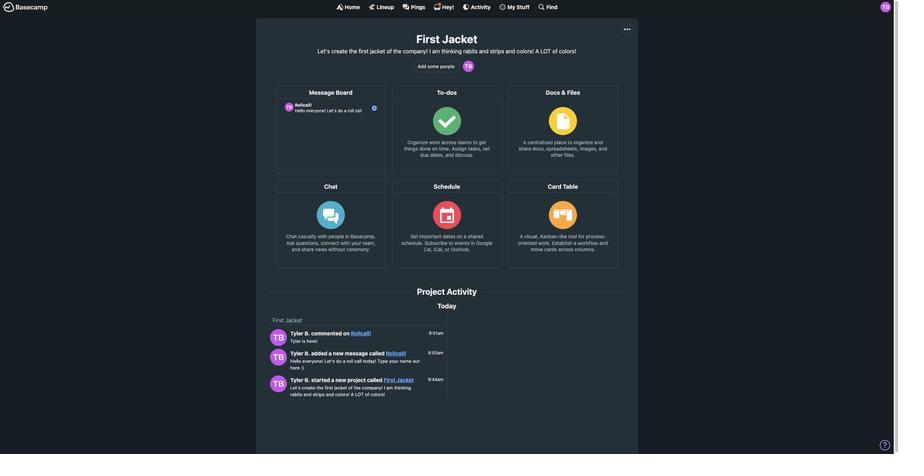 Task type: describe. For each thing, give the bounding box(es) containing it.
called for project
[[367, 377, 383, 384]]

new for project
[[336, 377, 346, 384]]

commented
[[311, 331, 342, 337]]

9:50am element
[[428, 351, 444, 356]]

hello everyone! let's do a roll call today! type your name out here :)
[[290, 359, 420, 371]]

lineup
[[377, 4, 394, 10]]

rollcall! link for tyler b. added a new message called
[[386, 351, 406, 357]]

tyler for tyler b. started a new project called first jacket
[[290, 377, 303, 384]]

my stuff
[[508, 4, 530, 10]]

tyler for tyler b. added a new message called rollcall!
[[290, 351, 303, 357]]

tyler black image for tyler b. started a new project called first jacket
[[270, 376, 287, 393]]

tyler black image inside main element
[[881, 2, 891, 12]]

project
[[348, 377, 366, 384]]

1 horizontal spatial rollcall!
[[386, 351, 406, 357]]

9:51am
[[429, 331, 444, 336]]

a inside first jacket let's create the first jacket of the company! i am thinking rabits and strips and colors! a lot of colors!
[[536, 48, 539, 55]]

0 vertical spatial first jacket link
[[273, 318, 302, 324]]

hey!
[[442, 4, 454, 10]]

project
[[417, 287, 445, 297]]

add some people
[[418, 63, 455, 69]]

on
[[343, 331, 350, 337]]

tyler b. commented on rollcall!
[[290, 331, 371, 337]]

some
[[428, 63, 439, 69]]

jacket for first jacket let's create the first jacket of the company! i am thinking rabits and strips and colors! a lot of colors!
[[442, 32, 478, 46]]

9:50am
[[428, 351, 444, 356]]

first for first jacket
[[273, 318, 284, 324]]

a inside 'let's create the first jacket of the company! i am thinking rabits and strips and colors! a lot of colors!'
[[351, 392, 354, 398]]

new for message
[[333, 351, 344, 357]]

jacket for first jacket
[[285, 318, 302, 324]]

type
[[378, 359, 388, 364]]

0 vertical spatial tyler black image
[[463, 61, 474, 72]]

create inside 'let's create the first jacket of the company! i am thinking rabits and strips and colors! a lot of colors!'
[[302, 385, 315, 391]]

jacket inside first jacket let's create the first jacket of the company! i am thinking rabits and strips and colors! a lot of colors!
[[370, 48, 385, 55]]

b. for added
[[305, 351, 310, 357]]

lot inside first jacket let's create the first jacket of the company! i am thinking rabits and strips and colors! a lot of colors!
[[541, 48, 551, 55]]

9:51am element
[[429, 331, 444, 336]]

let's create the first jacket of the company! i am thinking rabits and strips and colors! a lot of colors!
[[290, 385, 411, 398]]

rollcall! link for tyler b. commented on
[[351, 331, 371, 337]]

added
[[311, 351, 327, 357]]

home link
[[336, 4, 360, 11]]

my stuff button
[[499, 4, 530, 11]]

switch accounts image
[[3, 2, 48, 13]]

tyler b. added a new message called rollcall!
[[290, 351, 406, 357]]

message
[[345, 351, 368, 357]]

your
[[389, 359, 399, 364]]

find
[[547, 4, 558, 10]]

called for message
[[369, 351, 385, 357]]

add
[[418, 63, 426, 69]]

company! inside first jacket let's create the first jacket of the company! i am thinking rabits and strips and colors! a lot of colors!
[[403, 48, 428, 55]]

tyler for tyler b. commented on rollcall!
[[290, 331, 303, 337]]

today
[[438, 302, 457, 310]]

:)
[[301, 366, 304, 371]]

1 vertical spatial first jacket link
[[384, 377, 414, 384]]

thinking inside first jacket let's create the first jacket of the company! i am thinking rabits and strips and colors! a lot of colors!
[[442, 48, 462, 55]]

lot inside 'let's create the first jacket of the company! i am thinking rabits and strips and colors! a lot of colors!'
[[355, 392, 364, 398]]

9:44am element
[[428, 377, 444, 383]]

1 vertical spatial tyler black image
[[270, 329, 287, 346]]

project activity
[[417, 287, 477, 297]]

b. for started
[[305, 377, 310, 384]]

9:44am
[[428, 377, 444, 383]]

name
[[400, 359, 412, 364]]



Task type: locate. For each thing, give the bounding box(es) containing it.
1 vertical spatial rollcall! link
[[386, 351, 406, 357]]

roll
[[347, 359, 353, 364]]

1 horizontal spatial jacket
[[370, 48, 385, 55]]

tyler black image for tyler b. added a new message called rollcall!
[[270, 349, 287, 366]]

rollcall! link up your
[[386, 351, 406, 357]]

first jacket
[[273, 318, 302, 324]]

rabits inside first jacket let's create the first jacket of the company! i am thinking rabits and strips and colors! a lot of colors!
[[463, 48, 478, 55]]

1 horizontal spatial create
[[332, 48, 348, 55]]

0 vertical spatial rabits
[[463, 48, 478, 55]]

1 horizontal spatial strips
[[490, 48, 504, 55]]

1 vertical spatial strips
[[313, 392, 325, 398]]

first jacket link
[[273, 318, 302, 324], [384, 377, 414, 384]]

first
[[359, 48, 369, 55], [325, 385, 333, 391]]

0 horizontal spatial first
[[325, 385, 333, 391]]

0 vertical spatial jacket
[[370, 48, 385, 55]]

activity left my
[[471, 4, 491, 10]]

0 vertical spatial a
[[329, 351, 332, 357]]

1 vertical spatial create
[[302, 385, 315, 391]]

3 tyler from the top
[[290, 351, 303, 357]]

a
[[536, 48, 539, 55], [351, 392, 354, 398]]

jacket inside 'let's create the first jacket of the company! i am thinking rabits and strips and colors! a lot of colors!'
[[334, 385, 347, 391]]

a for added
[[329, 351, 332, 357]]

tyler black image
[[463, 61, 474, 72], [270, 349, 287, 366], [270, 376, 287, 393]]

let's for first
[[318, 48, 330, 55]]

pings
[[411, 4, 425, 10]]

called up 'type'
[[369, 351, 385, 357]]

jacket
[[370, 48, 385, 55], [334, 385, 347, 391]]

am
[[432, 48, 440, 55], [387, 385, 393, 391]]

0 vertical spatial first
[[359, 48, 369, 55]]

0 vertical spatial rollcall!
[[351, 331, 371, 337]]

1 vertical spatial first
[[273, 318, 284, 324]]

jacket down name
[[397, 377, 414, 384]]

1 vertical spatial thinking
[[394, 385, 411, 391]]

i down 'type'
[[384, 385, 385, 391]]

0 vertical spatial tyler black image
[[881, 2, 891, 12]]

let's inside 'let's create the first jacket of the company! i am thinking rabits and strips and colors! a lot of colors!'
[[290, 385, 301, 391]]

here!
[[307, 339, 318, 344]]

0 vertical spatial first
[[417, 32, 440, 46]]

2 horizontal spatial first
[[417, 32, 440, 46]]

new
[[333, 351, 344, 357], [336, 377, 346, 384]]

a
[[329, 351, 332, 357], [343, 359, 345, 364], [331, 377, 334, 384]]

1 vertical spatial a
[[343, 359, 345, 364]]

1 horizontal spatial company!
[[403, 48, 428, 55]]

1 vertical spatial jacket
[[285, 318, 302, 324]]

called
[[369, 351, 385, 357], [367, 377, 383, 384]]

call
[[355, 359, 362, 364]]

1 horizontal spatial jacket
[[397, 377, 414, 384]]

1 horizontal spatial tyler black image
[[881, 2, 891, 12]]

1 vertical spatial rabits
[[290, 392, 302, 398]]

0 horizontal spatial jacket
[[285, 318, 302, 324]]

activity up today
[[447, 287, 477, 297]]

first jacket let's create the first jacket of the company! i am thinking rabits and strips and colors! a lot of colors!
[[318, 32, 576, 55]]

strips inside first jacket let's create the first jacket of the company! i am thinking rabits and strips and colors! a lot of colors!
[[490, 48, 504, 55]]

stuff
[[517, 4, 530, 10]]

1 vertical spatial am
[[387, 385, 393, 391]]

am up add some people
[[432, 48, 440, 55]]

tyler b. started a new project called first jacket
[[290, 377, 414, 384]]

tyler
[[290, 331, 303, 337], [290, 339, 301, 344], [290, 351, 303, 357], [290, 377, 303, 384]]

a right the added
[[329, 351, 332, 357]]

0 vertical spatial jacket
[[442, 32, 478, 46]]

1 horizontal spatial first jacket link
[[384, 377, 414, 384]]

and
[[479, 48, 489, 55], [506, 48, 515, 55], [304, 392, 312, 398], [326, 392, 334, 398]]

tyler is here!
[[290, 339, 318, 344]]

0 vertical spatial create
[[332, 48, 348, 55]]

jacket inside first jacket let's create the first jacket of the company! i am thinking rabits and strips and colors! a lot of colors!
[[442, 32, 478, 46]]

0 horizontal spatial first jacket link
[[273, 318, 302, 324]]

0 horizontal spatial lot
[[355, 392, 364, 398]]

1 horizontal spatial i
[[430, 48, 431, 55]]

new up 'let's create the first jacket of the company! i am thinking rabits and strips and colors! a lot of colors!'
[[336, 377, 346, 384]]

a right started
[[331, 377, 334, 384]]

first inside first jacket let's create the first jacket of the company! i am thinking rabits and strips and colors! a lot of colors!
[[359, 48, 369, 55]]

0 horizontal spatial jacket
[[334, 385, 347, 391]]

0 vertical spatial i
[[430, 48, 431, 55]]

2 vertical spatial let's
[[290, 385, 301, 391]]

1 vertical spatial rollcall!
[[386, 351, 406, 357]]

new up do
[[333, 351, 344, 357]]

i
[[430, 48, 431, 55], [384, 385, 385, 391]]

rollcall! link
[[351, 331, 371, 337], [386, 351, 406, 357]]

1 vertical spatial let's
[[325, 359, 335, 364]]

is
[[302, 339, 306, 344]]

2 horizontal spatial jacket
[[442, 32, 478, 46]]

home
[[345, 4, 360, 10]]

0 horizontal spatial strips
[[313, 392, 325, 398]]

a right do
[[343, 359, 345, 364]]

0 vertical spatial activity
[[471, 4, 491, 10]]

tyler left is
[[290, 339, 301, 344]]

0 horizontal spatial first
[[273, 318, 284, 324]]

b. for commented
[[305, 331, 310, 337]]

0 vertical spatial thinking
[[442, 48, 462, 55]]

b. up everyone!
[[305, 351, 310, 357]]

0 horizontal spatial i
[[384, 385, 385, 391]]

find button
[[538, 4, 558, 11]]

1 vertical spatial lot
[[355, 392, 364, 398]]

a inside hello everyone! let's do a roll call today! type your name out here :)
[[343, 359, 345, 364]]

1 vertical spatial called
[[367, 377, 383, 384]]

0 vertical spatial lot
[[541, 48, 551, 55]]

create
[[332, 48, 348, 55], [302, 385, 315, 391]]

0 horizontal spatial rollcall! link
[[351, 331, 371, 337]]

0 horizontal spatial rollcall!
[[351, 331, 371, 337]]

strips inside 'let's create the first jacket of the company! i am thinking rabits and strips and colors! a lot of colors!'
[[313, 392, 325, 398]]

first
[[417, 32, 440, 46], [273, 318, 284, 324], [384, 377, 396, 384]]

am inside 'let's create the first jacket of the company! i am thinking rabits and strips and colors! a lot of colors!'
[[387, 385, 393, 391]]

let's for hello
[[325, 359, 335, 364]]

0 vertical spatial let's
[[318, 48, 330, 55]]

lot
[[541, 48, 551, 55], [355, 392, 364, 398]]

company! down project
[[362, 385, 383, 391]]

everyone!
[[303, 359, 323, 364]]

1 vertical spatial new
[[336, 377, 346, 384]]

of
[[387, 48, 392, 55], [553, 48, 558, 55], [348, 385, 353, 391], [365, 392, 369, 398]]

i inside first jacket let's create the first jacket of the company! i am thinking rabits and strips and colors! a lot of colors!
[[430, 48, 431, 55]]

tyler black image
[[881, 2, 891, 12], [270, 329, 287, 346]]

1 horizontal spatial rabits
[[463, 48, 478, 55]]

thinking down name
[[394, 385, 411, 391]]

2 vertical spatial jacket
[[397, 377, 414, 384]]

first inside 'let's create the first jacket of the company! i am thinking rabits and strips and colors! a lot of colors!'
[[325, 385, 333, 391]]

1 horizontal spatial first
[[384, 377, 396, 384]]

2 vertical spatial first
[[384, 377, 396, 384]]

1 vertical spatial i
[[384, 385, 385, 391]]

1 horizontal spatial first
[[359, 48, 369, 55]]

4 tyler from the top
[[290, 377, 303, 384]]

0 horizontal spatial am
[[387, 385, 393, 391]]

0 vertical spatial am
[[432, 48, 440, 55]]

0 vertical spatial new
[[333, 351, 344, 357]]

0 vertical spatial b.
[[305, 331, 310, 337]]

1 horizontal spatial thinking
[[442, 48, 462, 55]]

3 b. from the top
[[305, 377, 310, 384]]

1 vertical spatial a
[[351, 392, 354, 398]]

1 vertical spatial first
[[325, 385, 333, 391]]

i inside 'let's create the first jacket of the company! i am thinking rabits and strips and colors! a lot of colors!'
[[384, 385, 385, 391]]

1 horizontal spatial a
[[536, 48, 539, 55]]

1 horizontal spatial lot
[[541, 48, 551, 55]]

2 vertical spatial tyler black image
[[270, 376, 287, 393]]

let's inside hello everyone! let's do a roll call today! type your name out here :)
[[325, 359, 335, 364]]

first inside first jacket let's create the first jacket of the company! i am thinking rabits and strips and colors! a lot of colors!
[[417, 32, 440, 46]]

thinking
[[442, 48, 462, 55], [394, 385, 411, 391]]

jacket up people
[[442, 32, 478, 46]]

rollcall! right on
[[351, 331, 371, 337]]

1 horizontal spatial am
[[432, 48, 440, 55]]

jacket
[[442, 32, 478, 46], [285, 318, 302, 324], [397, 377, 414, 384]]

tyler up is
[[290, 331, 303, 337]]

2 tyler from the top
[[290, 339, 301, 344]]

rollcall! up your
[[386, 351, 406, 357]]

strips
[[490, 48, 504, 55], [313, 392, 325, 398]]

let's inside first jacket let's create the first jacket of the company! i am thinking rabits and strips and colors! a lot of colors!
[[318, 48, 330, 55]]

0 horizontal spatial tyler black image
[[270, 329, 287, 346]]

am down your
[[387, 385, 393, 391]]

activity link
[[463, 4, 491, 11]]

2 b. from the top
[[305, 351, 310, 357]]

b. left started
[[305, 377, 310, 384]]

0 vertical spatial a
[[536, 48, 539, 55]]

thinking inside 'let's create the first jacket of the company! i am thinking rabits and strips and colors! a lot of colors!'
[[394, 385, 411, 391]]

hey! button
[[434, 2, 454, 11]]

do
[[336, 359, 342, 364]]

company! up add
[[403, 48, 428, 55]]

create inside first jacket let's create the first jacket of the company! i am thinking rabits and strips and colors! a lot of colors!
[[332, 48, 348, 55]]

thinking up people
[[442, 48, 462, 55]]

a for started
[[331, 377, 334, 384]]

tyler for tyler is here!
[[290, 339, 301, 344]]

activity inside main element
[[471, 4, 491, 10]]

rabits inside 'let's create the first jacket of the company! i am thinking rabits and strips and colors! a lot of colors!'
[[290, 392, 302, 398]]

1 vertical spatial tyler black image
[[270, 349, 287, 366]]

1 tyler from the top
[[290, 331, 303, 337]]

today!
[[363, 359, 376, 364]]

activity
[[471, 4, 491, 10], [447, 287, 477, 297]]

rollcall!
[[351, 331, 371, 337], [386, 351, 406, 357]]

0 vertical spatial called
[[369, 351, 385, 357]]

0 horizontal spatial a
[[351, 392, 354, 398]]

tyler down here
[[290, 377, 303, 384]]

0 horizontal spatial company!
[[362, 385, 383, 391]]

pings button
[[403, 4, 425, 11]]

2 vertical spatial a
[[331, 377, 334, 384]]

hello
[[290, 359, 301, 364]]

1 horizontal spatial rollcall! link
[[386, 351, 406, 357]]

1 vertical spatial company!
[[362, 385, 383, 391]]

people
[[440, 63, 455, 69]]

1 vertical spatial jacket
[[334, 385, 347, 391]]

0 horizontal spatial rabits
[[290, 392, 302, 398]]

company!
[[403, 48, 428, 55], [362, 385, 383, 391]]

called right project
[[367, 377, 383, 384]]

i up some
[[430, 48, 431, 55]]

first jacket link down your
[[384, 377, 414, 384]]

0 vertical spatial strips
[[490, 48, 504, 55]]

the
[[349, 48, 357, 55], [393, 48, 402, 55], [317, 385, 324, 391], [354, 385, 361, 391]]

out
[[413, 359, 420, 364]]

am inside first jacket let's create the first jacket of the company! i am thinking rabits and strips and colors! a lot of colors!
[[432, 48, 440, 55]]

0 horizontal spatial create
[[302, 385, 315, 391]]

b.
[[305, 331, 310, 337], [305, 351, 310, 357], [305, 377, 310, 384]]

1 vertical spatial b.
[[305, 351, 310, 357]]

let's
[[318, 48, 330, 55], [325, 359, 335, 364], [290, 385, 301, 391]]

1 vertical spatial activity
[[447, 287, 477, 297]]

main element
[[0, 0, 894, 14]]

here
[[290, 366, 300, 371]]

0 vertical spatial company!
[[403, 48, 428, 55]]

lineup link
[[368, 4, 394, 11]]

2 vertical spatial b.
[[305, 377, 310, 384]]

rabits
[[463, 48, 478, 55], [290, 392, 302, 398]]

started
[[311, 377, 330, 384]]

b. up tyler is here!
[[305, 331, 310, 337]]

my
[[508, 4, 515, 10]]

colors!
[[517, 48, 534, 55], [559, 48, 576, 55], [335, 392, 350, 398], [371, 392, 385, 398]]

1 b. from the top
[[305, 331, 310, 337]]

0 vertical spatial rollcall! link
[[351, 331, 371, 337]]

add some people link
[[413, 61, 460, 72]]

first for first jacket let's create the first jacket of the company! i am thinking rabits and strips and colors! a lot of colors!
[[417, 32, 440, 46]]

first jacket link up is
[[273, 318, 302, 324]]

rollcall! link right on
[[351, 331, 371, 337]]

jacket up is
[[285, 318, 302, 324]]

company! inside 'let's create the first jacket of the company! i am thinking rabits and strips and colors! a lot of colors!'
[[362, 385, 383, 391]]

0 horizontal spatial thinking
[[394, 385, 411, 391]]

tyler up hello
[[290, 351, 303, 357]]



Task type: vqa. For each thing, say whether or not it's contained in the screenshot.
Try something less specific. alert
no



